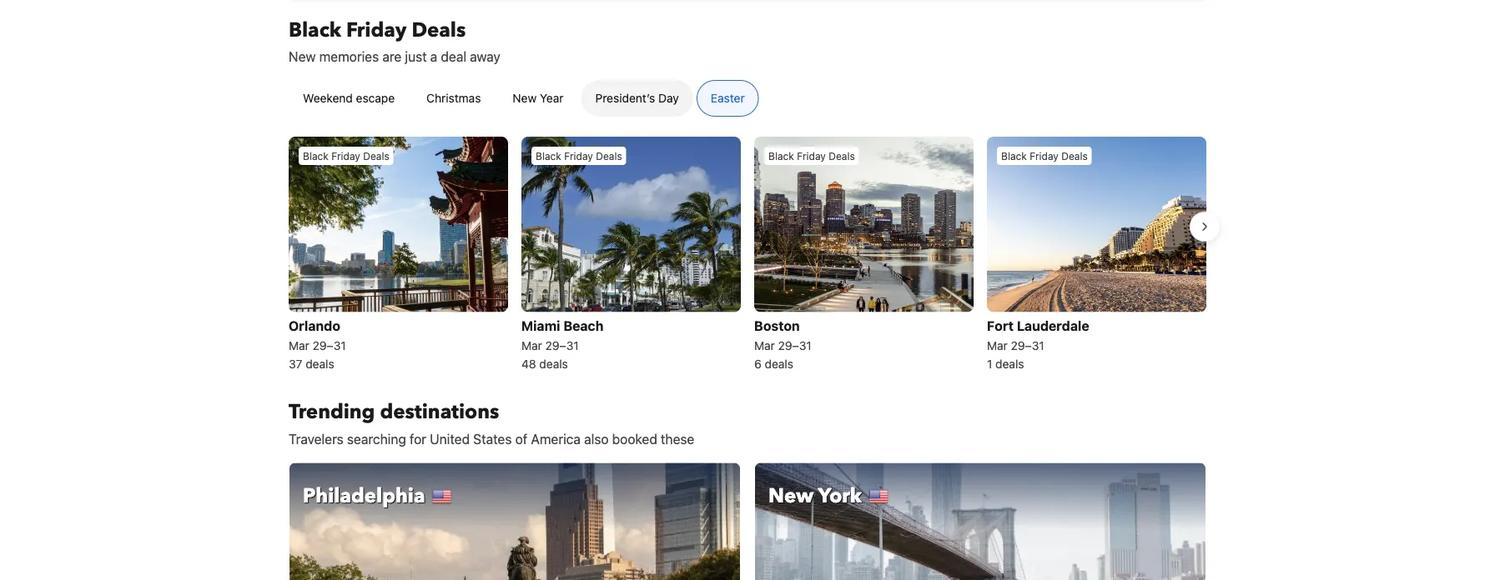Task type: locate. For each thing, give the bounding box(es) containing it.
3 deals from the left
[[765, 357, 794, 371]]

deals for fort
[[1062, 150, 1088, 162]]

3 mar from the left
[[755, 339, 775, 353]]

tab list
[[275, 80, 773, 118]]

black
[[289, 16, 341, 44], [303, 150, 329, 162], [536, 150, 562, 162], [769, 150, 794, 162], [1002, 150, 1027, 162]]

boston mar 29–31 6 deals
[[755, 318, 812, 371]]

4 deals from the left
[[996, 357, 1025, 371]]

2 black friday deals from the left
[[536, 150, 622, 162]]

friday for fort lauderdale
[[1030, 150, 1059, 162]]

29–31 inside the boston mar 29–31 6 deals
[[778, 339, 812, 353]]

america
[[531, 431, 581, 447]]

0 horizontal spatial new
[[289, 49, 316, 65]]

deals
[[412, 16, 466, 44], [363, 150, 390, 162], [596, 150, 622, 162], [829, 150, 855, 162], [1062, 150, 1088, 162]]

of
[[516, 431, 528, 447]]

deals
[[306, 357, 334, 371], [540, 357, 568, 371], [765, 357, 794, 371], [996, 357, 1025, 371]]

mar up 6
[[755, 339, 775, 353]]

deals inside orlando mar 29–31 37 deals
[[306, 357, 334, 371]]

black friday deals
[[303, 150, 390, 162], [536, 150, 622, 162], [769, 150, 855, 162], [1002, 150, 1088, 162]]

orlando mar 29–31 37 deals
[[289, 318, 346, 371]]

mar up 48
[[522, 339, 542, 353]]

fort
[[987, 318, 1014, 334]]

new york link
[[755, 463, 1207, 581]]

1 29–31 from the left
[[313, 339, 346, 353]]

deals right 6
[[765, 357, 794, 371]]

2 mar from the left
[[522, 339, 542, 353]]

president's day
[[596, 91, 679, 105]]

0 vertical spatial new
[[289, 49, 316, 65]]

2 deals from the left
[[540, 357, 568, 371]]

deals inside 'miami beach mar 29–31 48 deals'
[[540, 357, 568, 371]]

3 black friday deals from the left
[[769, 150, 855, 162]]

1 mar from the left
[[289, 339, 310, 353]]

orlando
[[289, 318, 340, 334]]

weekend
[[303, 91, 353, 105]]

states
[[473, 431, 512, 447]]

york
[[819, 483, 862, 511]]

christmas button
[[412, 80, 495, 117]]

black friday deals for miami
[[536, 150, 622, 162]]

6
[[755, 357, 762, 371]]

friday for miami beach
[[564, 150, 593, 162]]

29–31 down boston
[[778, 339, 812, 353]]

mar up 1
[[987, 339, 1008, 353]]

48
[[522, 357, 536, 371]]

weekend escape button
[[289, 80, 409, 117]]

4 black friday deals from the left
[[1002, 150, 1088, 162]]

new york
[[769, 483, 862, 511]]

2 horizontal spatial new
[[769, 483, 814, 511]]

new left memories
[[289, 49, 316, 65]]

new for new year
[[513, 91, 537, 105]]

29–31 down lauderdale
[[1011, 339, 1045, 353]]

deals right 37
[[306, 357, 334, 371]]

mar inside 'miami beach mar 29–31 48 deals'
[[522, 339, 542, 353]]

deals right 1
[[996, 357, 1025, 371]]

29–31
[[313, 339, 346, 353], [546, 339, 579, 353], [778, 339, 812, 353], [1011, 339, 1045, 353]]

black friday deals for boston
[[769, 150, 855, 162]]

black friday deals for fort
[[1002, 150, 1088, 162]]

president's
[[596, 91, 656, 105]]

29–31 inside orlando mar 29–31 37 deals
[[313, 339, 346, 353]]

2 vertical spatial new
[[769, 483, 814, 511]]

mar up 37
[[289, 339, 310, 353]]

1 black friday deals from the left
[[303, 150, 390, 162]]

destinations
[[380, 399, 499, 426]]

4 29–31 from the left
[[1011, 339, 1045, 353]]

a
[[431, 49, 438, 65]]

miami
[[522, 318, 561, 334]]

region
[[275, 130, 1220, 379]]

29–31 inside fort lauderdale mar 29–31 1 deals
[[1011, 339, 1045, 353]]

deals for boston
[[829, 150, 855, 162]]

philadelphia link
[[289, 463, 741, 581]]

4 mar from the left
[[987, 339, 1008, 353]]

mar inside fort lauderdale mar 29–31 1 deals
[[987, 339, 1008, 353]]

1
[[987, 357, 993, 371]]

new inside button
[[513, 91, 537, 105]]

region containing orlando
[[275, 130, 1220, 379]]

new left york
[[769, 483, 814, 511]]

friday
[[346, 16, 407, 44], [332, 150, 360, 162], [564, 150, 593, 162], [797, 150, 826, 162], [1030, 150, 1059, 162]]

for
[[410, 431, 427, 447]]

2 29–31 from the left
[[546, 339, 579, 353]]

easter button
[[697, 80, 759, 117]]

29–31 inside 'miami beach mar 29–31 48 deals'
[[546, 339, 579, 353]]

deals for miami
[[596, 150, 622, 162]]

trending destinations travelers searching for united states of america also booked these
[[289, 399, 695, 447]]

29–31 down 'miami'
[[546, 339, 579, 353]]

1 horizontal spatial new
[[513, 91, 537, 105]]

black for miami
[[536, 150, 562, 162]]

new
[[289, 49, 316, 65], [513, 91, 537, 105], [769, 483, 814, 511]]

new inside black friday deals new memories are just a deal away
[[289, 49, 316, 65]]

new left year
[[513, 91, 537, 105]]

deals for orlando
[[363, 150, 390, 162]]

1 vertical spatial new
[[513, 91, 537, 105]]

29–31 down orlando
[[313, 339, 346, 353]]

3 29–31 from the left
[[778, 339, 812, 353]]

memories
[[319, 49, 379, 65]]

mar
[[289, 339, 310, 353], [522, 339, 542, 353], [755, 339, 775, 353], [987, 339, 1008, 353]]

travelers
[[289, 431, 344, 447]]

christmas
[[427, 91, 481, 105]]

deals right 48
[[540, 357, 568, 371]]

1 deals from the left
[[306, 357, 334, 371]]



Task type: vqa. For each thing, say whether or not it's contained in the screenshot.
second MAR from left
yes



Task type: describe. For each thing, give the bounding box(es) containing it.
boston
[[755, 318, 800, 334]]

black for fort
[[1002, 150, 1027, 162]]

tab list containing weekend escape
[[275, 80, 773, 118]]

booked
[[612, 431, 658, 447]]

friday inside black friday deals new memories are just a deal away
[[346, 16, 407, 44]]

miami beach mar 29–31 48 deals
[[522, 318, 604, 371]]

lauderdale
[[1017, 318, 1090, 334]]

new for new york
[[769, 483, 814, 511]]

are
[[383, 49, 402, 65]]

deal
[[441, 49, 467, 65]]

37
[[289, 357, 303, 371]]

black for orlando
[[303, 150, 329, 162]]

black friday deals for orlando
[[303, 150, 390, 162]]

united
[[430, 431, 470, 447]]

these
[[661, 431, 695, 447]]

new year
[[513, 91, 564, 105]]

deals inside black friday deals new memories are just a deal away
[[412, 16, 466, 44]]

fort lauderdale mar 29–31 1 deals
[[987, 318, 1090, 371]]

searching
[[347, 431, 406, 447]]

trending
[[289, 399, 375, 426]]

black for boston
[[769, 150, 794, 162]]

deals inside the boston mar 29–31 6 deals
[[765, 357, 794, 371]]

escape
[[356, 91, 395, 105]]

mar inside orlando mar 29–31 37 deals
[[289, 339, 310, 353]]

mar inside the boston mar 29–31 6 deals
[[755, 339, 775, 353]]

year
[[540, 91, 564, 105]]

friday for orlando
[[332, 150, 360, 162]]

beach
[[564, 318, 604, 334]]

easter
[[711, 91, 745, 105]]

black inside black friday deals new memories are just a deal away
[[289, 16, 341, 44]]

black friday deals new memories are just a deal away
[[289, 16, 501, 65]]

just
[[405, 49, 427, 65]]

weekend escape
[[303, 91, 395, 105]]

president's day button
[[581, 80, 694, 117]]

away
[[470, 49, 501, 65]]

also
[[584, 431, 609, 447]]

friday for boston
[[797, 150, 826, 162]]

deals inside fort lauderdale mar 29–31 1 deals
[[996, 357, 1025, 371]]

new year button
[[499, 80, 578, 117]]

philadelphia
[[303, 483, 425, 511]]

day
[[659, 91, 679, 105]]



